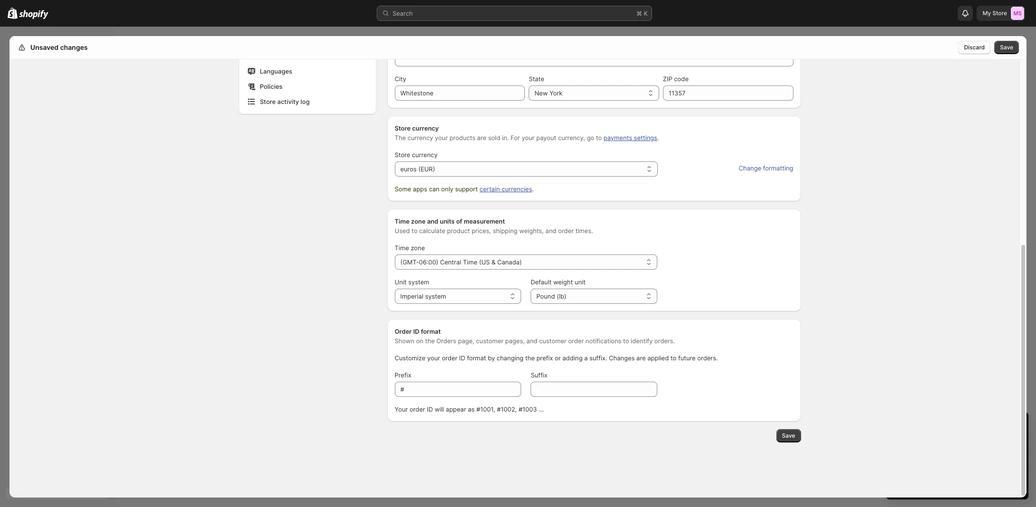 Task type: describe. For each thing, give the bounding box(es) containing it.
store for store currency the currency your products are sold in. for your payout currency, go to payments settings .
[[395, 124, 411, 132]]

system for imperial system
[[425, 293, 446, 300]]

york
[[550, 89, 563, 97]]

code
[[675, 75, 689, 83]]

euros (eur)
[[401, 165, 435, 173]]

store for store activity log
[[260, 98, 276, 105]]

store activity log
[[260, 98, 310, 105]]

to inside time zone and units of measurement used to calculate product prices, shipping weights, and order times.
[[412, 227, 418, 235]]

activity
[[277, 98, 299, 105]]

default weight unit
[[531, 278, 586, 286]]

(gmt-06:00) central time (us & canada)
[[401, 258, 522, 266]]

1 horizontal spatial are
[[637, 354, 646, 362]]

#1002,
[[497, 406, 517, 413]]

product
[[447, 227, 470, 235]]

order
[[395, 328, 412, 335]]

unsaved
[[30, 43, 59, 51]]

discard button
[[959, 41, 991, 54]]

measurement
[[464, 218, 505, 225]]

canada)
[[498, 258, 522, 266]]

default
[[531, 278, 552, 286]]

pound (lb)
[[537, 293, 567, 300]]

euros
[[401, 165, 417, 173]]

currency,
[[558, 134, 586, 142]]

pages,
[[506, 337, 525, 345]]

ZIP code text field
[[663, 85, 794, 101]]

your trial just started element
[[887, 437, 1029, 500]]

prefix
[[395, 371, 412, 379]]

my
[[983, 9, 992, 17]]

pound
[[537, 293, 555, 300]]

1 vertical spatial orders.
[[698, 354, 718, 362]]

shopify image
[[8, 8, 18, 19]]

changes
[[60, 43, 88, 51]]

1 customer from the left
[[476, 337, 504, 345]]

new
[[535, 89, 548, 97]]

unit system
[[395, 278, 430, 286]]

are inside store currency the currency your products are sold in. for your payout currency, go to payments settings .
[[477, 134, 487, 142]]

calculate
[[420, 227, 446, 235]]

imperial system
[[401, 293, 446, 300]]

(lb)
[[557, 293, 567, 300]]

#1001,
[[477, 406, 496, 413]]

central
[[440, 258, 462, 266]]

weights,
[[520, 227, 544, 235]]

order id format shown on the orders page, customer pages, and customer order notifications to identify orders.
[[395, 328, 675, 345]]

#1003
[[519, 406, 537, 413]]

my store
[[983, 9, 1008, 17]]

to inside store currency the currency your products are sold in. for your payout currency, go to payments settings .
[[596, 134, 602, 142]]

1 vertical spatial .
[[533, 185, 534, 193]]

prefix
[[537, 354, 553, 362]]

...
[[539, 406, 544, 413]]

log
[[301, 98, 310, 105]]

some apps can only support certain currencies .
[[395, 185, 534, 193]]

languages link
[[245, 65, 370, 78]]

products
[[450, 134, 476, 142]]

custom
[[260, 52, 283, 60]]

your down orders
[[428, 354, 440, 362]]

future
[[679, 354, 696, 362]]

2 vertical spatial time
[[463, 258, 478, 266]]

orders. inside order id format shown on the orders page, customer pages, and customer order notifications to identify orders.
[[655, 337, 675, 345]]

changing
[[497, 354, 524, 362]]

zone for time zone and units of measurement used to calculate product prices, shipping weights, and order times.
[[411, 218, 426, 225]]

order right your
[[410, 406, 425, 413]]

changes
[[609, 354, 635, 362]]

times.
[[576, 227, 593, 235]]

your order id will appear as #1001, #1002, #1003 ...
[[395, 406, 544, 413]]

save for save button to the left
[[783, 432, 796, 439]]

apps
[[413, 185, 427, 193]]

by
[[488, 354, 495, 362]]

. inside store currency the currency your products are sold in. for your payout currency, go to payments settings .
[[658, 134, 659, 142]]

change
[[739, 164, 762, 172]]

⌘
[[637, 9, 643, 17]]

search
[[393, 9, 413, 17]]

city
[[395, 75, 407, 83]]

go
[[587, 134, 595, 142]]

(gmt-
[[401, 258, 419, 266]]

your
[[395, 406, 408, 413]]

only
[[441, 185, 454, 193]]

(us
[[479, 258, 490, 266]]

imperial
[[401, 293, 424, 300]]

⌘ k
[[637, 9, 648, 17]]

order down orders
[[442, 354, 458, 362]]

change formatting button
[[734, 161, 800, 175]]

store currency the currency your products are sold in. for your payout currency, go to payments settings .
[[395, 124, 659, 142]]

time zone
[[395, 244, 425, 252]]

2 horizontal spatial id
[[459, 354, 466, 362]]

unsaved changes
[[30, 43, 88, 51]]

data
[[285, 52, 298, 60]]

custom data
[[260, 52, 298, 60]]

0 horizontal spatial and
[[427, 218, 439, 225]]



Task type: vqa. For each thing, say whether or not it's contained in the screenshot.
the format to the bottom
yes



Task type: locate. For each thing, give the bounding box(es) containing it.
0 vertical spatial save button
[[995, 41, 1020, 54]]

and right pages,
[[527, 337, 538, 345]]

0 vertical spatial are
[[477, 134, 487, 142]]

to inside order id format shown on the orders page, customer pages, and customer order notifications to identify orders.
[[624, 337, 630, 345]]

as
[[468, 406, 475, 413]]

id up on
[[414, 328, 420, 335]]

on
[[416, 337, 424, 345]]

1 vertical spatial format
[[467, 354, 486, 362]]

new york
[[535, 89, 563, 97]]

1 horizontal spatial format
[[467, 354, 486, 362]]

1 vertical spatial currency
[[408, 134, 433, 142]]

customize your order id format by changing the prefix or adding a suffix. changes are applied to future orders.
[[395, 354, 718, 362]]

1 horizontal spatial id
[[427, 406, 433, 413]]

store
[[993, 9, 1008, 17], [260, 98, 276, 105], [395, 124, 411, 132], [395, 151, 411, 159]]

time zone and units of measurement used to calculate product prices, shipping weights, and order times.
[[395, 218, 593, 235]]

City text field
[[395, 85, 525, 101]]

1 vertical spatial system
[[425, 293, 446, 300]]

notifications
[[586, 337, 622, 345]]

currency
[[412, 124, 439, 132], [408, 134, 433, 142], [412, 151, 438, 159]]

k
[[644, 9, 648, 17]]

currency for store currency the currency your products are sold in. for your payout currency, go to payments settings .
[[412, 124, 439, 132]]

order left times.
[[559, 227, 574, 235]]

1 horizontal spatial orders.
[[698, 354, 718, 362]]

0 vertical spatial zone
[[411, 218, 426, 225]]

some
[[395, 185, 412, 193]]

save button
[[995, 41, 1020, 54], [777, 429, 801, 443]]

format inside order id format shown on the orders page, customer pages, and customer order notifications to identify orders.
[[421, 328, 441, 335]]

the left prefix
[[526, 354, 535, 362]]

0 horizontal spatial save
[[783, 432, 796, 439]]

discard
[[965, 44, 986, 51]]

unit
[[395, 278, 407, 286]]

0 horizontal spatial save button
[[777, 429, 801, 443]]

to left the future
[[671, 354, 677, 362]]

orders. up applied
[[655, 337, 675, 345]]

1 horizontal spatial and
[[527, 337, 538, 345]]

prices,
[[472, 227, 491, 235]]

adding
[[563, 354, 583, 362]]

customer up by
[[476, 337, 504, 345]]

None text field
[[395, 51, 794, 66]]

2 vertical spatial and
[[527, 337, 538, 345]]

0 vertical spatial currency
[[412, 124, 439, 132]]

id down page, at the bottom left
[[459, 354, 466, 362]]

time inside time zone and units of measurement used to calculate product prices, shipping weights, and order times.
[[395, 218, 410, 225]]

06:00)
[[419, 258, 439, 266]]

0 horizontal spatial orders.
[[655, 337, 675, 345]]

shopify image
[[19, 10, 49, 19]]

in.
[[502, 134, 509, 142]]

shown
[[395, 337, 415, 345]]

1 horizontal spatial customer
[[540, 337, 567, 345]]

2 vertical spatial currency
[[412, 151, 438, 159]]

order up adding
[[569, 337, 584, 345]]

0 vertical spatial format
[[421, 328, 441, 335]]

and right weights,
[[546, 227, 557, 235]]

weight
[[554, 278, 573, 286]]

settings dialog
[[9, 0, 1027, 498]]

system for unit system
[[409, 278, 430, 286]]

2 horizontal spatial and
[[546, 227, 557, 235]]

0 vertical spatial orders.
[[655, 337, 675, 345]]

format up on
[[421, 328, 441, 335]]

0 horizontal spatial format
[[421, 328, 441, 335]]

id left will
[[427, 406, 433, 413]]

zone inside time zone and units of measurement used to calculate product prices, shipping weights, and order times.
[[411, 218, 426, 225]]

my store image
[[1012, 7, 1025, 20]]

store activity log link
[[245, 95, 370, 108]]

page,
[[458, 337, 475, 345]]

1 vertical spatial zone
[[411, 244, 425, 252]]

state
[[529, 75, 545, 83]]

store up euros
[[395, 151, 411, 159]]

1 vertical spatial and
[[546, 227, 557, 235]]

&
[[492, 258, 496, 266]]

are
[[477, 134, 487, 142], [637, 354, 646, 362]]

custom data link
[[245, 49, 370, 63]]

1 vertical spatial time
[[395, 244, 409, 252]]

2 vertical spatial id
[[427, 406, 433, 413]]

1 horizontal spatial the
[[526, 354, 535, 362]]

0 vertical spatial time
[[395, 218, 410, 225]]

Prefix text field
[[395, 382, 522, 397]]

time for time zone and units of measurement used to calculate product prices, shipping weights, and order times.
[[395, 218, 410, 225]]

id
[[414, 328, 420, 335], [459, 354, 466, 362], [427, 406, 433, 413]]

or
[[555, 354, 561, 362]]

zip
[[663, 75, 673, 83]]

payments
[[604, 134, 633, 142]]

customer up customize your order id format by changing the prefix or adding a suffix. changes are applied to future orders.
[[540, 337, 567, 345]]

will
[[435, 406, 444, 413]]

0 horizontal spatial .
[[533, 185, 534, 193]]

used
[[395, 227, 410, 235]]

appear
[[446, 406, 467, 413]]

applied
[[648, 354, 669, 362]]

orders
[[437, 337, 457, 345]]

zone up (gmt-
[[411, 244, 425, 252]]

identify
[[631, 337, 653, 345]]

system right imperial
[[425, 293, 446, 300]]

time
[[395, 218, 410, 225], [395, 244, 409, 252], [463, 258, 478, 266]]

zip code
[[663, 75, 689, 83]]

policies link
[[245, 80, 370, 93]]

languages
[[260, 67, 292, 75]]

format left by
[[467, 354, 486, 362]]

format
[[421, 328, 441, 335], [467, 354, 486, 362]]

store up the
[[395, 124, 411, 132]]

order inside order id format shown on the orders page, customer pages, and customer order notifications to identify orders.
[[569, 337, 584, 345]]

0 horizontal spatial id
[[414, 328, 420, 335]]

your left the products
[[435, 134, 448, 142]]

system
[[409, 278, 430, 286], [425, 293, 446, 300]]

time up (gmt-
[[395, 244, 409, 252]]

suffix.
[[590, 354, 608, 362]]

1 horizontal spatial save
[[1001, 44, 1014, 51]]

. right "payments"
[[658, 134, 659, 142]]

time for time zone
[[395, 244, 409, 252]]

change formatting
[[739, 164, 794, 172]]

are left sold
[[477, 134, 487, 142]]

order
[[559, 227, 574, 235], [569, 337, 584, 345], [442, 354, 458, 362], [410, 406, 425, 413]]

units
[[440, 218, 455, 225]]

store right my
[[993, 9, 1008, 17]]

time left (us
[[463, 258, 478, 266]]

store down policies
[[260, 98, 276, 105]]

to right go
[[596, 134, 602, 142]]

suffix
[[531, 371, 548, 379]]

payments settings link
[[604, 134, 658, 142]]

1 horizontal spatial .
[[658, 134, 659, 142]]

0 vertical spatial save
[[1001, 44, 1014, 51]]

shipping
[[493, 227, 518, 235]]

zone for time zone
[[411, 244, 425, 252]]

zone up calculate
[[411, 218, 426, 225]]

orders.
[[655, 337, 675, 345], [698, 354, 718, 362]]

save for right save button
[[1001, 44, 1014, 51]]

customer
[[476, 337, 504, 345], [540, 337, 567, 345]]

store currency
[[395, 151, 438, 159]]

save
[[1001, 44, 1014, 51], [783, 432, 796, 439]]

and up calculate
[[427, 218, 439, 225]]

2 customer from the left
[[540, 337, 567, 345]]

1 vertical spatial are
[[637, 354, 646, 362]]

the inside order id format shown on the orders page, customer pages, and customer order notifications to identify orders.
[[425, 337, 435, 345]]

store for store currency
[[395, 151, 411, 159]]

zone
[[411, 218, 426, 225], [411, 244, 425, 252]]

order inside time zone and units of measurement used to calculate product prices, shipping weights, and order times.
[[559, 227, 574, 235]]

customize
[[395, 354, 426, 362]]

policies
[[260, 83, 283, 90]]

sold
[[488, 134, 501, 142]]

the
[[395, 134, 406, 142]]

orders. right the future
[[698, 354, 718, 362]]

.
[[658, 134, 659, 142], [533, 185, 534, 193]]

settings
[[634, 134, 658, 142]]

settings
[[28, 43, 55, 51]]

1 vertical spatial save button
[[777, 429, 801, 443]]

formatting
[[764, 164, 794, 172]]

currency for store currency
[[412, 151, 438, 159]]

1 vertical spatial save
[[783, 432, 796, 439]]

to left "identify"
[[624, 337, 630, 345]]

0 horizontal spatial the
[[425, 337, 435, 345]]

the right on
[[425, 337, 435, 345]]

are left applied
[[637, 354, 646, 362]]

1 vertical spatial id
[[459, 354, 466, 362]]

certain currencies link
[[480, 185, 533, 193]]

a
[[585, 354, 588, 362]]

support
[[455, 185, 478, 193]]

system up imperial system
[[409, 278, 430, 286]]

0 vertical spatial system
[[409, 278, 430, 286]]

and inside order id format shown on the orders page, customer pages, and customer order notifications to identify orders.
[[527, 337, 538, 345]]

dialog
[[1031, 36, 1037, 498]]

0 vertical spatial the
[[425, 337, 435, 345]]

your
[[435, 134, 448, 142], [522, 134, 535, 142], [428, 354, 440, 362]]

0 vertical spatial .
[[658, 134, 659, 142]]

0 vertical spatial id
[[414, 328, 420, 335]]

certain
[[480, 185, 500, 193]]

id inside order id format shown on the orders page, customer pages, and customer order notifications to identify orders.
[[414, 328, 420, 335]]

to right used
[[412, 227, 418, 235]]

time up used
[[395, 218, 410, 225]]

payout
[[537, 134, 557, 142]]

1 horizontal spatial save button
[[995, 41, 1020, 54]]

. up weights,
[[533, 185, 534, 193]]

0 horizontal spatial are
[[477, 134, 487, 142]]

0 vertical spatial and
[[427, 218, 439, 225]]

store inside store currency the currency your products are sold in. for your payout currency, go to payments settings .
[[395, 124, 411, 132]]

1 vertical spatial the
[[526, 354, 535, 362]]

your right for
[[522, 134, 535, 142]]

(eur)
[[419, 165, 435, 173]]

0 horizontal spatial customer
[[476, 337, 504, 345]]

can
[[429, 185, 440, 193]]

Suffix text field
[[531, 382, 658, 397]]



